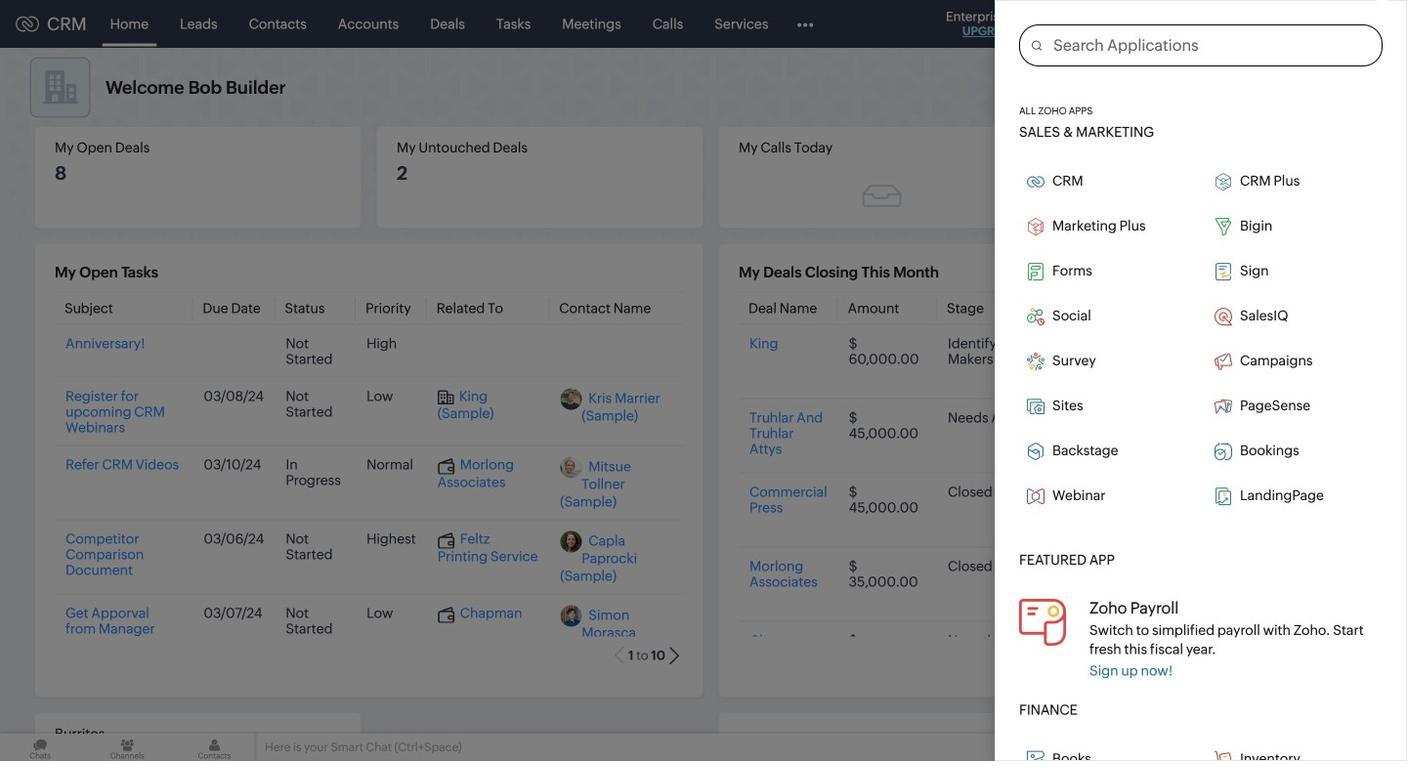 Task type: locate. For each thing, give the bounding box(es) containing it.
search element
[[1111, 0, 1151, 48]]

contacts image
[[174, 734, 255, 761]]

profile image
[[1319, 8, 1351, 40]]

signals image
[[1163, 16, 1177, 32]]

signals element
[[1151, 0, 1188, 48]]

channels image
[[87, 734, 168, 761]]

chats image
[[0, 734, 80, 761]]



Task type: describe. For each thing, give the bounding box(es) containing it.
Search Applications text field
[[1042, 25, 1382, 65]]

zoho payroll image
[[1019, 599, 1066, 646]]

profile element
[[1308, 0, 1362, 47]]

logo image
[[16, 16, 39, 32]]

search image
[[1123, 16, 1140, 32]]

calendar image
[[1200, 16, 1217, 32]]



Task type: vqa. For each thing, say whether or not it's contained in the screenshot.
deals
no



